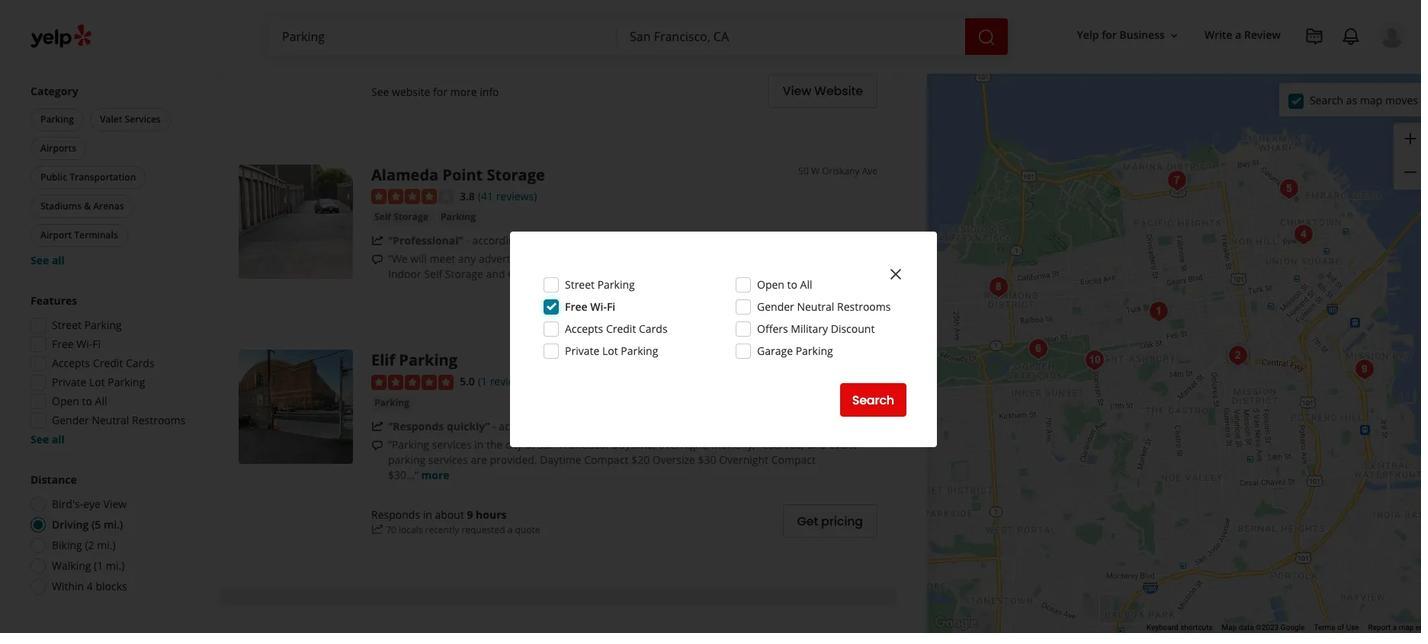 Task type: vqa. For each thing, say whether or not it's contained in the screenshot.
24 chevron down v2 icon in Home Services Link
no



Task type: locate. For each thing, give the bounding box(es) containing it.
services down quickly"
[[432, 438, 472, 452]]

see down airport
[[30, 253, 49, 268]]

street parking inside group
[[52, 318, 122, 332]]

in left the our at the top of page
[[561, 252, 570, 266]]

been
[[732, 267, 757, 282]]

0 vertical spatial and
[[486, 267, 505, 282]]

parking link down 5 star rating image on the bottom left
[[371, 396, 412, 411]]

0 vertical spatial free
[[565, 300, 587, 314]]

free down the our at the top of page
[[565, 300, 587, 314]]

"parking
[[388, 438, 429, 452]]

airport
[[40, 229, 72, 242]]

(1 inside option group
[[94, 559, 103, 573]]

1 vertical spatial accepts
[[52, 356, 90, 370]]

elif parking link
[[371, 350, 457, 371]]

parking button down 3.8 on the top left of the page
[[438, 210, 479, 225]]

1 horizontal spatial view
[[783, 82, 811, 100]]

see all
[[30, 253, 65, 268], [30, 432, 65, 447]]

0 vertical spatial all
[[52, 253, 65, 268]]

2 see all button from the top
[[30, 432, 65, 447]]

(1
[[478, 375, 487, 389], [94, 559, 103, 573]]

self storage
[[374, 211, 428, 224]]

valet
[[100, 113, 122, 126]]

1 vertical spatial storage
[[393, 211, 428, 224]]

2 all from the top
[[52, 432, 65, 447]]

0 vertical spatial more
[[450, 84, 477, 99]]

1 vertical spatial gender neutral restrooms
[[52, 413, 186, 428]]

according up advertised
[[472, 234, 521, 248]]

mi.) right (5
[[104, 518, 123, 532]]

1 horizontal spatial map
[[1399, 624, 1414, 632]]

see for features
[[30, 432, 49, 447]]

alameda
[[371, 164, 438, 185]]

0 vertical spatial parking button
[[30, 108, 84, 131]]

0 vertical spatial private lot parking
[[565, 344, 658, 358]]

0 horizontal spatial free
[[52, 337, 74, 351]]

wi- down "features"
[[76, 337, 92, 351]]

storage up 'reviews)'
[[487, 164, 545, 185]]

daytime
[[540, 453, 581, 467]]

search
[[1310, 93, 1343, 107], [852, 391, 894, 409]]

see all up 'distance'
[[30, 432, 65, 447]]

mi.) up blocks
[[106, 559, 124, 573]]

view website
[[783, 82, 863, 100]]

have
[[706, 267, 730, 282]]

- inside the "we will meet any advertised price in our area for comparable units or vehicle storage. 5x5 -10x20 indoor self storage and outdoor vehicle storage up to 35 ft. we have been in alameda…"
[[839, 252, 843, 266]]

in up are
[[474, 438, 484, 452]]

1 horizontal spatial gender neutral restrooms
[[757, 300, 891, 314]]

0 horizontal spatial self
[[374, 211, 391, 224]]

geary mall garage image
[[983, 272, 1014, 303]]

in right been
[[760, 267, 769, 282]]

oversize
[[652, 453, 695, 467]]

0 horizontal spatial restrooms
[[132, 413, 186, 428]]

w
[[811, 164, 820, 177]]

group
[[27, 84, 189, 268], [1394, 123, 1421, 190], [26, 294, 189, 447]]

vehicle down the our at the top of page
[[553, 267, 587, 282]]

0 vertical spatial see
[[371, 84, 389, 99]]

private lot parking inside search dialog
[[565, 344, 658, 358]]

search for search as map moves
[[1310, 93, 1343, 107]]

2 horizontal spatial storage
[[487, 164, 545, 185]]

0 vertical spatial 16 trending v2 image
[[371, 235, 383, 247]]

0 horizontal spatial view
[[103, 497, 127, 512]]

2 vertical spatial storage
[[445, 267, 483, 282]]

(1 down the (2
[[94, 559, 103, 573]]

yelp for business
[[1077, 28, 1165, 42]]

vehicle up been
[[739, 252, 773, 266]]

self down meet
[[424, 267, 442, 282]]

1 vertical spatial see all button
[[30, 432, 65, 447]]

0 vertical spatial search
[[1310, 93, 1343, 107]]

see all for category
[[30, 253, 65, 268]]

1 compact from the left
[[584, 453, 629, 467]]

2 16 trending v2 image from the top
[[371, 421, 383, 433]]

0 vertical spatial parking link
[[438, 210, 479, 225]]

0 vertical spatial cards
[[639, 322, 667, 336]]

1 horizontal spatial wi-
[[590, 300, 607, 314]]

parking
[[40, 113, 74, 126], [441, 211, 476, 224], [597, 277, 635, 292], [84, 318, 122, 332], [621, 344, 658, 358], [796, 344, 833, 358], [399, 350, 457, 371], [108, 375, 145, 390], [374, 396, 409, 409]]

and left event
[[807, 438, 826, 452]]

website
[[392, 84, 430, 99]]

for up up
[[618, 252, 633, 266]]

and down advertised
[[486, 267, 505, 282]]

private lot parking
[[565, 344, 658, 358], [52, 375, 145, 390]]

1 horizontal spatial credit
[[606, 322, 636, 336]]

more left info on the left of the page
[[450, 84, 477, 99]]

1 horizontal spatial parking button
[[371, 396, 412, 411]]

terminals
[[74, 229, 118, 242]]

0 horizontal spatial gender neutral restrooms
[[52, 413, 186, 428]]

1 horizontal spatial and
[[807, 438, 826, 452]]

gender neutral restrooms
[[757, 300, 891, 314], [52, 413, 186, 428]]

1 vertical spatial see
[[30, 253, 49, 268]]

of right city
[[525, 438, 535, 452]]

1 vertical spatial according
[[499, 419, 547, 434]]

see left website
[[371, 84, 389, 99]]

0 vertical spatial gender neutral restrooms
[[757, 300, 891, 314]]

1 see all button from the top
[[30, 253, 65, 268]]

1 vertical spatial open to all
[[52, 394, 107, 409]]

accepts credit cards
[[565, 322, 667, 336], [52, 356, 154, 370]]

parking button down 5 star rating image on the bottom left
[[371, 396, 412, 411]]

free wi-fi down "features"
[[52, 337, 101, 351]]

1 horizontal spatial parking link
[[438, 210, 479, 225]]

of
[[525, 438, 535, 452], [1337, 624, 1344, 632]]

parking button for the rightmost parking link
[[438, 210, 479, 225]]

0 vertical spatial free wi-fi
[[565, 300, 615, 314]]

option group
[[26, 473, 189, 599]]

$30…"
[[388, 468, 418, 483]]

restrooms inside group
[[132, 413, 186, 428]]

0 vertical spatial mi.)
[[104, 518, 123, 532]]

$20
[[631, 453, 650, 467]]

private inside search dialog
[[565, 344, 599, 358]]

private
[[565, 344, 599, 358], [52, 375, 86, 390]]

1 vertical spatial parking button
[[438, 210, 479, 225]]

1 horizontal spatial a
[[1235, 28, 1241, 42]]

bird's-
[[52, 497, 83, 512]]

1 horizontal spatial gender
[[757, 300, 794, 314]]

services up more link
[[428, 453, 468, 467]]

website
[[814, 82, 863, 100]]

storage inside button
[[393, 211, 428, 224]]

all down airport
[[52, 253, 65, 268]]

gender up offers
[[757, 300, 794, 314]]

san
[[538, 438, 556, 452]]

1 horizontal spatial storage
[[445, 267, 483, 282]]

st
[[869, 350, 877, 363]]

self down 3.8 star rating image
[[374, 211, 391, 224]]

free inside group
[[52, 337, 74, 351]]

mi.) for walking (1 mi.)
[[106, 559, 124, 573]]

parking button up "airports"
[[30, 108, 84, 131]]

1 vertical spatial all
[[52, 432, 65, 447]]

and inside the "we will meet any advertised price in our area for comparable units or vehicle storage. 5x5 -10x20 indoor self storage and outdoor vehicle storage up to 35 ft. we have been in alameda…"
[[486, 267, 505, 282]]

to inside search dialog
[[787, 277, 797, 292]]

see all button up 'distance'
[[30, 432, 65, 447]]

keyboard
[[1146, 624, 1178, 632]]

report a map er
[[1368, 624, 1421, 632]]

street parking down "features"
[[52, 318, 122, 332]]

all
[[52, 253, 65, 268], [52, 432, 65, 447]]

1 horizontal spatial (1
[[478, 375, 487, 389]]

hours
[[476, 507, 507, 522]]

lombard street garage image
[[1162, 165, 1192, 196]]

garage
[[757, 344, 793, 358]]

requested
[[462, 523, 505, 536]]

shortcuts
[[1180, 624, 1213, 632]]

1 horizontal spatial street parking
[[565, 277, 635, 292]]

all for category
[[52, 253, 65, 268]]

gender up 'distance'
[[52, 413, 89, 428]]

1 vertical spatial of
[[1337, 624, 1344, 632]]

ft.
[[674, 267, 684, 282]]

write
[[1204, 28, 1232, 42]]

within 4 blocks
[[52, 579, 127, 594]]

1 horizontal spatial all
[[800, 277, 812, 292]]

1 vertical spatial view
[[103, 497, 127, 512]]

wi- down storage
[[590, 300, 607, 314]]

more
[[450, 84, 477, 99], [421, 468, 449, 483]]

accepts credit cards inside search dialog
[[565, 322, 667, 336]]

north beach parking garage image
[[1274, 174, 1304, 204]]

0 vertical spatial open
[[757, 277, 784, 292]]

16 chevron down v2 image
[[1168, 29, 1180, 42]]

0 horizontal spatial gender
[[52, 413, 89, 428]]

gender inside search dialog
[[757, 300, 794, 314]]

for right website
[[433, 84, 447, 99]]

private lot parking inside group
[[52, 375, 145, 390]]

16 trending v2 image
[[371, 235, 383, 247], [371, 421, 383, 433]]

0 horizontal spatial parking link
[[371, 396, 412, 411]]

parking link
[[438, 210, 479, 225], [371, 396, 412, 411]]

elif parking image
[[1223, 341, 1253, 371], [1223, 341, 1253, 371], [239, 350, 353, 465]]

report
[[1368, 624, 1391, 632]]

compact down francisco.
[[584, 453, 629, 467]]

parking link down 3.8 on the top left of the page
[[438, 210, 479, 225]]

street inside group
[[52, 318, 82, 332]]

0 horizontal spatial cards
[[126, 356, 154, 370]]

view left website on the top right of the page
[[783, 82, 811, 100]]

neutral inside group
[[92, 413, 129, 428]]

for right yelp
[[1102, 28, 1117, 42]]

street parking down area
[[565, 277, 635, 292]]

0 horizontal spatial neutral
[[92, 413, 129, 428]]

all for features
[[52, 432, 65, 447]]

16 trending v2 image up 16 speech v2 image
[[371, 421, 383, 433]]

search left "as"
[[1310, 93, 1343, 107]]

group containing features
[[26, 294, 189, 447]]

google image
[[931, 614, 981, 634]]

0 horizontal spatial free wi-fi
[[52, 337, 101, 351]]

1 vertical spatial neutral
[[92, 413, 129, 428]]

street down "features"
[[52, 318, 82, 332]]

see all button
[[30, 253, 65, 268], [30, 432, 65, 447]]

0 horizontal spatial parking button
[[30, 108, 84, 131]]

within
[[52, 579, 84, 594]]

1 vertical spatial and
[[807, 438, 826, 452]]

5 star rating image
[[371, 375, 454, 390]]

1 vertical spatial wi-
[[76, 337, 92, 351]]

self inside the "we will meet any advertised price in our area for comparable units or vehicle storage. 5x5 -10x20 indoor self storage and outdoor vehicle storage up to 35 ft. we have been in alameda…"
[[424, 267, 442, 282]]

search down the st
[[852, 391, 894, 409]]

report a map er link
[[1368, 624, 1421, 632]]

0 vertical spatial credit
[[606, 322, 636, 336]]

military
[[791, 322, 828, 336]]

transportation
[[70, 171, 136, 184]]

parking at the exchange image
[[1349, 354, 1380, 385]]

1 vertical spatial restrooms
[[132, 413, 186, 428]]

1 horizontal spatial free wi-fi
[[565, 300, 615, 314]]

0 horizontal spatial open to all
[[52, 394, 107, 409]]

None search field
[[270, 18, 1011, 55]]

(41
[[478, 189, 493, 203]]

map left er
[[1399, 624, 1414, 632]]

accepts down storage
[[565, 322, 603, 336]]

see for category
[[30, 253, 49, 268]]

16 trending v2 image
[[371, 524, 383, 536]]

offers military discount
[[757, 322, 875, 336]]

1 vertical spatial 16 trending v2 image
[[371, 421, 383, 433]]

a right report
[[1393, 624, 1397, 632]]

parking button
[[30, 108, 84, 131], [438, 210, 479, 225], [371, 396, 412, 411]]

0 vertical spatial accepts
[[565, 322, 603, 336]]

according up city
[[499, 419, 547, 434]]

2 compact from the left
[[771, 453, 816, 467]]

1 horizontal spatial neutral
[[797, 300, 834, 314]]

all up 'distance'
[[52, 432, 65, 447]]

free wi-fi down storage
[[565, 300, 615, 314]]

more right $30…"
[[421, 468, 449, 483]]

- right 5x5
[[839, 252, 843, 266]]

2 horizontal spatial -
[[839, 252, 843, 266]]

airports
[[40, 142, 76, 155]]

1 horizontal spatial free
[[565, 300, 587, 314]]

(1 right the 5.0
[[478, 375, 487, 389]]

1 vertical spatial credit
[[93, 356, 123, 370]]

3.8 star rating image
[[371, 189, 454, 205]]

1 horizontal spatial open
[[757, 277, 784, 292]]

1 vertical spatial parking link
[[371, 396, 412, 411]]

all
[[800, 277, 812, 292], [95, 394, 107, 409]]

35
[[659, 267, 671, 282]]

0 horizontal spatial private lot parking
[[52, 375, 145, 390]]

0 vertical spatial -
[[466, 234, 470, 248]]

search inside button
[[852, 391, 894, 409]]

compact
[[584, 453, 629, 467], [771, 453, 816, 467]]

storage down 3.8 star rating image
[[393, 211, 428, 224]]

0 vertical spatial see all button
[[30, 253, 65, 268]]

cards inside search dialog
[[639, 322, 667, 336]]

1 vertical spatial see all
[[30, 432, 65, 447]]

0 vertical spatial a
[[1235, 28, 1241, 42]]

0 vertical spatial fi
[[607, 300, 615, 314]]

map right "as"
[[1360, 93, 1382, 107]]

0 horizontal spatial street
[[52, 318, 82, 332]]

open
[[757, 277, 784, 292], [52, 394, 79, 409]]

self inside button
[[374, 211, 391, 224]]

0 horizontal spatial street parking
[[52, 318, 122, 332]]

elif parking
[[371, 350, 457, 371]]

storage down any
[[445, 267, 483, 282]]

restrooms inside search dialog
[[837, 300, 891, 314]]

for up dogs allowed at top left
[[82, 24, 96, 38]]

1 vertical spatial vehicle
[[553, 267, 587, 282]]

lot
[[602, 344, 618, 358], [89, 375, 105, 390]]

storage inside the "we will meet any advertised price in our area for comparable units or vehicle storage. 5x5 -10x20 indoor self storage and outdoor vehicle storage up to 35 ft. we have been in alameda…"
[[445, 267, 483, 282]]

0 vertical spatial all
[[800, 277, 812, 292]]

biking (2 mi.)
[[52, 538, 116, 553]]

street
[[565, 277, 595, 292], [52, 318, 82, 332]]

accepts inside group
[[52, 356, 90, 370]]

see all down airport
[[30, 253, 65, 268]]

0 vertical spatial self
[[374, 211, 391, 224]]

gender inside group
[[52, 413, 89, 428]]

1 see all from the top
[[30, 253, 65, 268]]

alameda point storage image
[[239, 164, 353, 279]]

16 speech v2 image
[[371, 254, 383, 266]]

gender neutral restrooms inside search dialog
[[757, 300, 891, 314]]

2 see all from the top
[[30, 432, 65, 447]]

0 vertical spatial lot
[[602, 344, 618, 358]]

see
[[371, 84, 389, 99], [30, 253, 49, 268], [30, 432, 49, 447]]

1 horizontal spatial private
[[565, 344, 599, 358]]

accepts down "features"
[[52, 356, 90, 370]]

- up the the
[[493, 419, 496, 434]]

and inside "parking services in the city of san francisco. daytime, overnight, monthly, reserved, and event parking services are provided. daytime compact $20 oversize $30 overnight compact $30…"
[[807, 438, 826, 452]]

1 horizontal spatial accepts
[[565, 322, 603, 336]]

credit
[[606, 322, 636, 336], [93, 356, 123, 370]]

- up any
[[466, 234, 470, 248]]

see up 'distance'
[[30, 432, 49, 447]]

lot inside search dialog
[[602, 344, 618, 358]]

map data ©2023 google
[[1222, 624, 1305, 632]]

16 trending v2 image up 16 speech v2 icon on the top of page
[[371, 235, 383, 247]]

services
[[432, 438, 472, 452], [428, 453, 468, 467]]

see all button down airport
[[30, 253, 65, 268]]

private inside group
[[52, 375, 86, 390]]

keyboard shortcuts button
[[1146, 623, 1213, 634]]

storage
[[487, 164, 545, 185], [393, 211, 428, 224], [445, 267, 483, 282]]

street down the our at the top of page
[[565, 277, 595, 292]]

a for report
[[1393, 624, 1397, 632]]

mi.) right the (2
[[97, 538, 116, 553]]

wi- inside group
[[76, 337, 92, 351]]

0 horizontal spatial storage
[[393, 211, 428, 224]]

parking
[[388, 453, 426, 467]]

public transportation button
[[30, 166, 146, 189]]

0 vertical spatial open to all
[[757, 277, 812, 292]]

oriskany
[[822, 164, 860, 177]]

a left quote
[[507, 523, 513, 536]]

1 all from the top
[[52, 253, 65, 268]]

0 horizontal spatial map
[[1360, 93, 1382, 107]]

view right eye
[[103, 497, 127, 512]]

2 vertical spatial -
[[493, 419, 496, 434]]

1 vertical spatial private lot parking
[[52, 375, 145, 390]]

compact down 'reserved,'
[[771, 453, 816, 467]]

1 horizontal spatial street
[[565, 277, 595, 292]]

0 vertical spatial private
[[565, 344, 599, 358]]

0 horizontal spatial vehicle
[[553, 267, 587, 282]]

fi inside group
[[92, 337, 101, 351]]

1
[[563, 419, 569, 434]]

free down "features"
[[52, 337, 74, 351]]

a inside 'write a review' link
[[1235, 28, 1241, 42]]

area
[[593, 252, 615, 266]]

1 vertical spatial services
[[428, 453, 468, 467]]

-
[[466, 234, 470, 248], [839, 252, 843, 266], [493, 419, 496, 434]]

a right write
[[1235, 28, 1241, 42]]

1 16 trending v2 image from the top
[[371, 235, 383, 247]]

5.0 link
[[460, 373, 475, 390]]

2 vertical spatial see
[[30, 432, 49, 447]]

stadiums & arenas
[[40, 200, 124, 213]]

free wi-fi
[[565, 300, 615, 314], [52, 337, 101, 351]]

1 horizontal spatial cards
[[639, 322, 667, 336]]

of left "use"
[[1337, 624, 1344, 632]]

and
[[486, 267, 505, 282], [807, 438, 826, 452]]

1 vertical spatial map
[[1399, 624, 1414, 632]]

1 horizontal spatial open to all
[[757, 277, 812, 292]]

"professional" - according to 2 users
[[388, 234, 573, 248]]



Task type: describe. For each thing, give the bounding box(es) containing it.
of inside "parking services in the city of san francisco. daytime, overnight, monthly, reserved, and event parking services are provided. daytime compact $20 oversize $30 overnight compact $30…"
[[525, 438, 535, 452]]

zoom out image
[[1401, 163, 1419, 182]]

bird's-eye view
[[52, 497, 127, 512]]

open to all inside group
[[52, 394, 107, 409]]

$30
[[698, 453, 716, 467]]

map for moves
[[1360, 93, 1382, 107]]

group containing category
[[27, 84, 189, 268]]

5.0
[[460, 375, 475, 389]]

search for search
[[852, 391, 894, 409]]

0 horizontal spatial -
[[466, 234, 470, 248]]

pricing
[[821, 513, 863, 530]]

outdoor
[[508, 267, 550, 282]]

street inside search dialog
[[565, 277, 595, 292]]

self storage button
[[371, 210, 431, 225]]

eye
[[83, 497, 101, 512]]

keyboard shortcuts
[[1146, 624, 1213, 632]]

reviews)
[[496, 189, 537, 203]]

er
[[1416, 624, 1421, 632]]

the
[[486, 438, 503, 452]]

accepts inside search dialog
[[565, 322, 603, 336]]

walking
[[52, 559, 91, 573]]

16 trending v2 image for elif
[[371, 421, 383, 433]]

cards inside group
[[126, 356, 154, 370]]

option group containing distance
[[26, 473, 189, 599]]

see website for more info
[[371, 84, 499, 99]]

close image
[[887, 265, 905, 283]]

see all button for features
[[30, 432, 65, 447]]

projects image
[[1305, 27, 1323, 46]]

point
[[442, 164, 483, 185]]

wi- inside search dialog
[[590, 300, 607, 314]]

get pricing button
[[783, 505, 877, 538]]

50
[[798, 164, 809, 177]]

(1 review)
[[478, 375, 526, 389]]

street parking inside search dialog
[[565, 277, 635, 292]]

16 trending v2 image for alameda
[[371, 235, 383, 247]]

all inside search dialog
[[800, 277, 812, 292]]

alameda point storage
[[371, 164, 545, 185]]

city
[[505, 438, 522, 452]]

category
[[30, 84, 78, 98]]

free inside search dialog
[[565, 300, 587, 314]]

storage.
[[776, 252, 816, 266]]

recently
[[425, 523, 459, 536]]

free wi-fi inside search dialog
[[565, 300, 615, 314]]

arenas
[[93, 200, 124, 213]]

344
[[829, 350, 845, 363]]

ave
[[862, 164, 877, 177]]

terms of use link
[[1314, 624, 1359, 632]]

overnight,
[[658, 438, 709, 452]]

in up recently
[[423, 507, 432, 522]]

parking button inside group
[[30, 108, 84, 131]]

all inside group
[[95, 394, 107, 409]]

reserved,
[[758, 438, 804, 452]]

credit inside search dialog
[[606, 322, 636, 336]]

notifications image
[[1342, 27, 1360, 46]]

open inside search dialog
[[757, 277, 784, 292]]

0 vertical spatial view
[[783, 82, 811, 100]]

price
[[534, 252, 558, 266]]

mi.) for driving (5 mi.)
[[104, 518, 123, 532]]

stadiums & arenas button
[[30, 195, 134, 218]]

for inside the "we will meet any advertised price in our area for comparable units or vehicle storage. 5x5 -10x20 indoor self storage and outdoor vehicle storage up to 35 ft. we have been in alameda…"
[[618, 252, 633, 266]]

francisco.
[[559, 438, 609, 452]]

search dialog
[[0, 0, 1421, 634]]

dogs
[[52, 43, 77, 57]]

(41 reviews)
[[478, 189, 537, 203]]

in inside "parking services in the city of san francisco. daytime, overnight, monthly, reserved, and event parking services are provided. daytime compact $20 oversize $30 overnight compact $30…"
[[474, 438, 484, 452]]

biking
[[52, 538, 82, 553]]

terms
[[1314, 624, 1335, 632]]

open inside group
[[52, 394, 79, 409]]

kezar parking lot image
[[1079, 345, 1110, 376]]

will
[[410, 252, 427, 266]]

free wi-fi inside group
[[52, 337, 101, 351]]

"we
[[388, 252, 408, 266]]

0 vertical spatial vehicle
[[739, 252, 773, 266]]

review
[[1244, 28, 1281, 42]]

airport terminals button
[[30, 224, 128, 247]]

music concourse parking image
[[1023, 334, 1054, 364]]

features
[[30, 294, 77, 308]]

yelp
[[1077, 28, 1099, 42]]

quote
[[515, 523, 540, 536]]

"we will meet any advertised price in our area for comparable units or vehicle storage. 5x5 -10x20 indoor self storage and outdoor vehicle storage up to 35 ft. we have been in alameda…"
[[388, 252, 873, 282]]

16 speech v2 image
[[371, 440, 383, 452]]

offers
[[757, 322, 788, 336]]

allowed
[[80, 43, 119, 57]]

stadiums
[[40, 200, 82, 213]]

garage parking
[[757, 344, 833, 358]]

1 vertical spatial lot
[[89, 375, 105, 390]]

gender neutral restrooms inside group
[[52, 413, 186, 428]]

search as map moves
[[1310, 93, 1418, 107]]

0 horizontal spatial more
[[421, 468, 449, 483]]

344 14th st
[[829, 350, 877, 363]]

responds
[[371, 507, 420, 522]]

&
[[84, 200, 91, 213]]

see all button for category
[[30, 253, 65, 268]]

our
[[573, 252, 591, 266]]

or
[[725, 252, 736, 266]]

services
[[125, 113, 161, 126]]

good for kids
[[52, 24, 120, 38]]

0 vertical spatial services
[[432, 438, 472, 452]]

for inside 'yelp for business' "button"
[[1102, 28, 1117, 42]]

fi inside search dialog
[[607, 300, 615, 314]]

to inside group
[[82, 394, 92, 409]]

2
[[537, 234, 543, 248]]

view website link
[[768, 74, 877, 108]]

map for er
[[1399, 624, 1414, 632]]

1 vertical spatial a
[[507, 523, 513, 536]]

valet services button
[[90, 108, 171, 131]]

a for write
[[1235, 28, 1241, 42]]

"responds
[[388, 419, 444, 434]]

business
[[1119, 28, 1165, 42]]

responds in about 9 hours
[[371, 507, 507, 522]]

driving (5 mi.)
[[52, 518, 123, 532]]

moves
[[1385, 93, 1418, 107]]

parking button for the leftmost parking link
[[371, 396, 412, 411]]

accepts credit cards inside group
[[52, 356, 154, 370]]

good
[[52, 24, 79, 38]]

dogs allowed
[[52, 43, 119, 57]]

as
[[1346, 93, 1357, 107]]

zoom in image
[[1401, 129, 1419, 148]]

to inside the "we will meet any advertised price in our area for comparable units or vehicle storage. 5x5 -10x20 indoor self storage and outdoor vehicle storage up to 35 ft. we have been in alameda…"
[[646, 267, 656, 282]]

get pricing
[[797, 513, 863, 530]]

open to all inside search dialog
[[757, 277, 812, 292]]

alameda point storage link
[[371, 164, 545, 185]]

any
[[458, 252, 476, 266]]

(2
[[85, 538, 94, 553]]

©2023
[[1256, 624, 1279, 632]]

review)
[[490, 375, 526, 389]]

self storage link
[[371, 210, 431, 225]]

1 horizontal spatial of
[[1337, 624, 1344, 632]]

map region
[[801, 63, 1421, 634]]

yelp for business button
[[1071, 22, 1186, 49]]

credit inside group
[[93, 356, 123, 370]]

neutral inside search dialog
[[797, 300, 834, 314]]

alamo square parking image
[[1144, 297, 1174, 327]]

4
[[87, 579, 93, 594]]

3.8 link
[[460, 187, 475, 204]]

50 w oriskany ave
[[798, 164, 877, 177]]

airport terminals
[[40, 229, 118, 242]]

mi.) for biking (2 mi.)
[[97, 538, 116, 553]]

more link
[[421, 468, 449, 483]]

0 vertical spatial according
[[472, 234, 521, 248]]

user actions element
[[1065, 19, 1421, 113]]

see all for features
[[30, 432, 65, 447]]

use
[[1346, 624, 1359, 632]]

search image
[[977, 28, 996, 46]]

(41 reviews) link
[[478, 187, 537, 204]]

storage
[[590, 267, 628, 282]]

sutter stockton garage image
[[1288, 220, 1319, 250]]



